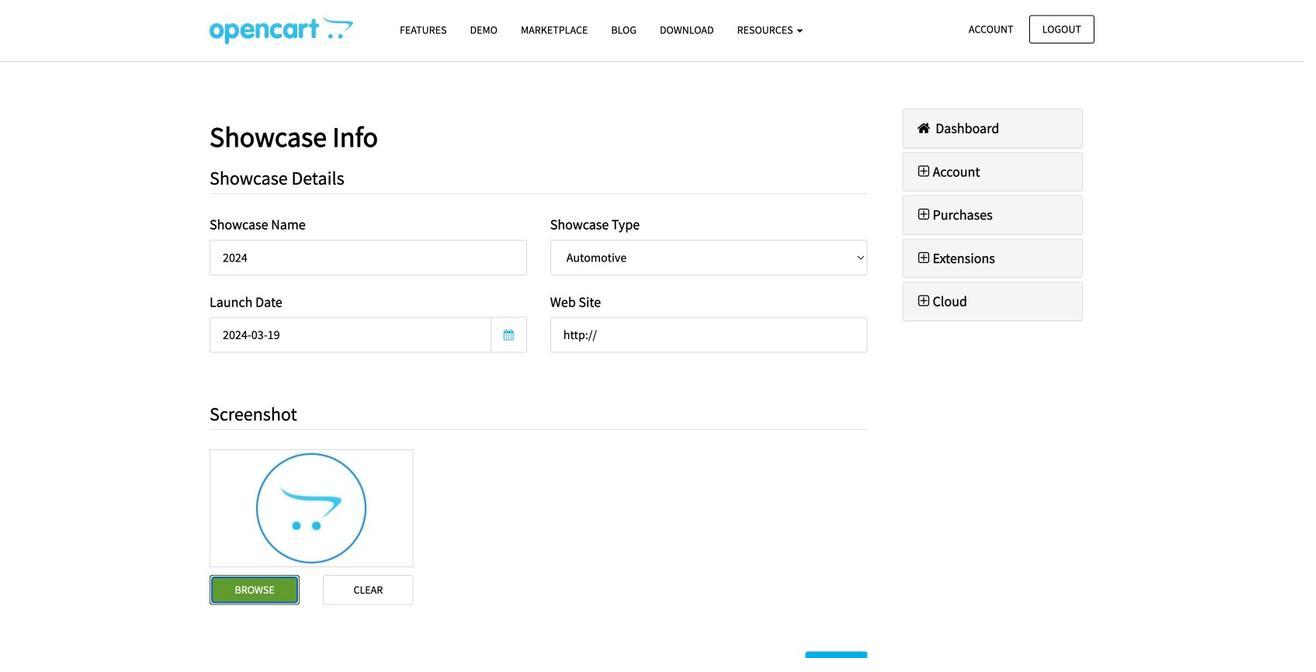 Task type: locate. For each thing, give the bounding box(es) containing it.
1 plus square o image from the top
[[915, 164, 933, 178]]

plus square o image
[[915, 164, 933, 178], [915, 294, 933, 308]]

1 vertical spatial plus square o image
[[915, 251, 933, 265]]

1 plus square o image from the top
[[915, 208, 933, 222]]

2 plus square o image from the top
[[915, 251, 933, 265]]

0 vertical spatial plus square o image
[[915, 208, 933, 222]]

1 vertical spatial plus square o image
[[915, 294, 933, 308]]

Project Web Site text field
[[550, 317, 868, 353]]

2 plus square o image from the top
[[915, 294, 933, 308]]

0 vertical spatial plus square o image
[[915, 164, 933, 178]]

Project Name text field
[[210, 240, 527, 275]]

plus square o image
[[915, 208, 933, 222], [915, 251, 933, 265]]



Task type: describe. For each thing, give the bounding box(es) containing it.
opencart - showcase image
[[210, 16, 353, 44]]

Launch Date text field
[[210, 317, 491, 353]]

calendar image
[[504, 330, 514, 340]]

home image
[[915, 121, 933, 135]]



Task type: vqa. For each thing, say whether or not it's contained in the screenshot.
1st plus square o icon
yes



